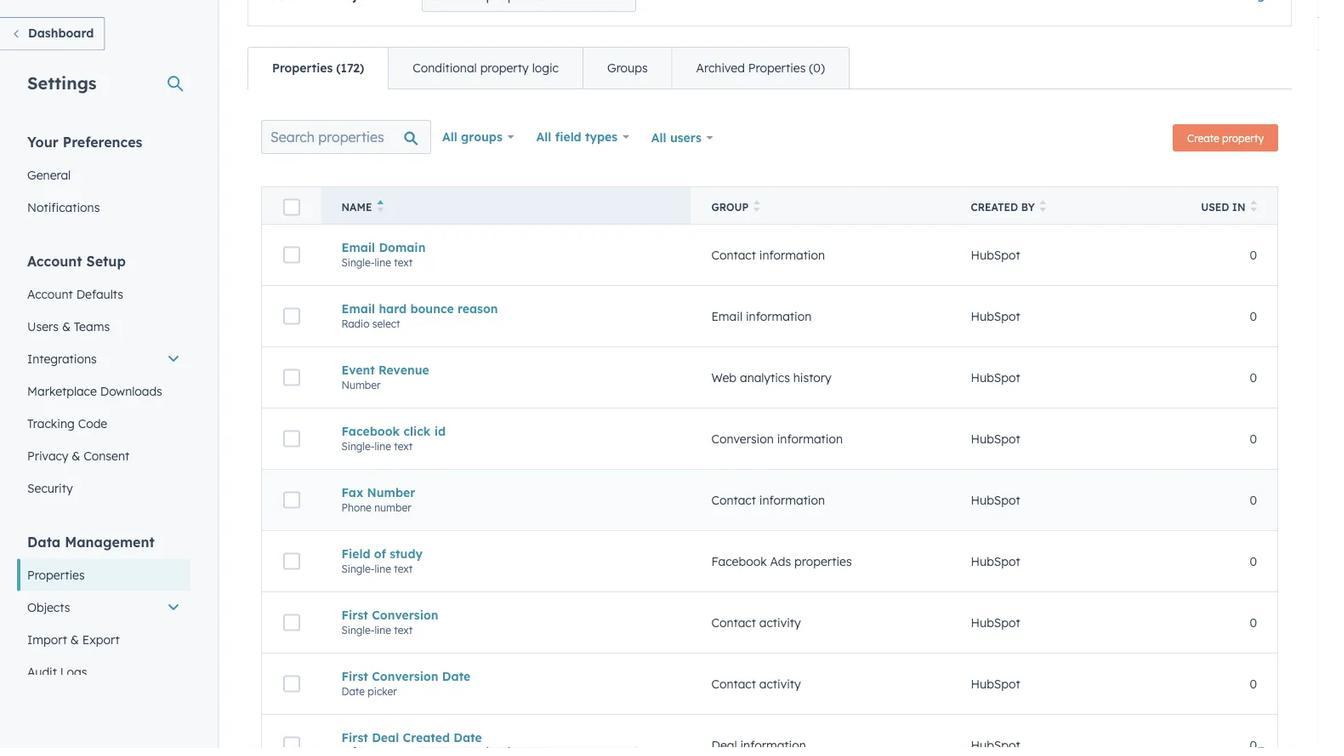 Task type: locate. For each thing, give the bounding box(es) containing it.
your preferences
[[27, 133, 142, 150]]

text down click
[[394, 440, 413, 453]]

1 vertical spatial date
[[342, 685, 365, 698]]

4 0 from the top
[[1251, 431, 1258, 446]]

line inside first conversion single-line text
[[375, 624, 391, 636]]

2 horizontal spatial press to sort. element
[[1251, 200, 1258, 214]]

2 text from the top
[[394, 440, 413, 453]]

date for first conversion date date picker
[[342, 685, 365, 698]]

press to sort. element right by
[[1041, 200, 1047, 214]]

contact for first conversion
[[712, 615, 756, 630]]

line down of on the bottom left of page
[[375, 562, 391, 575]]

account
[[27, 252, 82, 269], [27, 286, 73, 301]]

0 vertical spatial activity
[[760, 615, 801, 630]]

single- down field
[[342, 562, 375, 575]]

email inside email domain single-line text
[[342, 240, 375, 255]]

types
[[585, 129, 618, 144]]

2 single- from the top
[[342, 440, 375, 453]]

1 horizontal spatial all
[[537, 129, 552, 144]]

tracking code link
[[17, 407, 191, 440]]

history
[[794, 370, 832, 385]]

2 account from the top
[[27, 286, 73, 301]]

facebook left ads at the right of page
[[712, 554, 767, 569]]

press to sort. image inside created by button
[[1041, 200, 1047, 212]]

date left picker
[[342, 685, 365, 698]]

audit logs
[[27, 664, 87, 679]]

properties inside properties link
[[27, 567, 85, 582]]

press to sort. image right group
[[754, 200, 761, 212]]

email up "radio"
[[342, 301, 375, 316]]

(0)
[[810, 60, 825, 75]]

import & export
[[27, 632, 120, 647]]

properties left '(0)'
[[749, 60, 806, 75]]

all field types
[[537, 129, 618, 144]]

6 0 from the top
[[1251, 554, 1258, 569]]

email inside the email hard bounce reason radio select
[[342, 301, 375, 316]]

date
[[442, 669, 471, 684], [342, 685, 365, 698], [454, 730, 482, 745]]

conversion for first conversion
[[372, 607, 439, 622]]

all groups button
[[431, 120, 526, 154]]

facebook click id button
[[342, 424, 671, 438]]

0 vertical spatial first
[[342, 607, 368, 622]]

1 vertical spatial property
[[1223, 131, 1265, 144]]

3 hubspot from the top
[[971, 370, 1021, 385]]

information up the facebook ads properties
[[760, 493, 826, 507]]

number up number
[[367, 485, 416, 500]]

1 vertical spatial account
[[27, 286, 73, 301]]

event revenue button
[[342, 362, 671, 377]]

1 contact from the top
[[712, 247, 756, 262]]

& right privacy
[[72, 448, 80, 463]]

0 for first conversion
[[1251, 615, 1258, 630]]

0 vertical spatial account
[[27, 252, 82, 269]]

general
[[27, 167, 71, 182]]

press to sort. element right in
[[1251, 200, 1258, 214]]

1 text from the top
[[394, 256, 413, 269]]

first left deal
[[342, 730, 368, 745]]

created inside button
[[971, 201, 1019, 214]]

management
[[65, 533, 155, 550]]

first down field of study single-line text
[[342, 607, 368, 622]]

2 vertical spatial date
[[454, 730, 482, 745]]

property for conditional
[[481, 60, 529, 75]]

users
[[671, 130, 702, 145]]

contact information down group
[[712, 247, 826, 262]]

notifications link
[[17, 191, 191, 223]]

all for all groups
[[443, 129, 458, 144]]

of
[[374, 546, 386, 561]]

single- up fax
[[342, 440, 375, 453]]

0 horizontal spatial facebook
[[342, 424, 400, 438]]

1 horizontal spatial created
[[971, 201, 1019, 214]]

information up web analytics history
[[746, 309, 812, 324]]

tab panel containing all groups
[[248, 89, 1293, 748]]

5 0 from the top
[[1251, 493, 1258, 507]]

& inside "link"
[[62, 319, 71, 334]]

0 horizontal spatial property
[[481, 60, 529, 75]]

2 horizontal spatial all
[[652, 130, 667, 145]]

0 for first conversion date
[[1251, 676, 1258, 691]]

(172)
[[336, 60, 364, 75]]

1 vertical spatial contact activity
[[712, 676, 801, 691]]

1 horizontal spatial facebook
[[712, 554, 767, 569]]

first inside first conversion single-line text
[[342, 607, 368, 622]]

contact activity
[[712, 615, 801, 630], [712, 676, 801, 691]]

field
[[555, 129, 582, 144]]

account setup
[[27, 252, 126, 269]]

press to sort. element inside group button
[[754, 200, 761, 214]]

1 vertical spatial &
[[72, 448, 80, 463]]

0 horizontal spatial press to sort. element
[[754, 200, 761, 214]]

0 for email domain
[[1251, 247, 1258, 262]]

3 contact from the top
[[712, 615, 756, 630]]

property right create
[[1223, 131, 1265, 144]]

8 hubspot from the top
[[971, 676, 1021, 691]]

conversion down field of study single-line text
[[372, 607, 439, 622]]

0 vertical spatial property
[[481, 60, 529, 75]]

conversion for first conversion date
[[372, 669, 439, 684]]

2 vertical spatial conversion
[[372, 669, 439, 684]]

users & teams
[[27, 319, 110, 334]]

1 horizontal spatial properties
[[272, 60, 333, 75]]

properties
[[795, 554, 852, 569]]

event
[[342, 362, 375, 377]]

conversion down web
[[712, 431, 774, 446]]

single- inside facebook click id single-line text
[[342, 440, 375, 453]]

all groups
[[443, 129, 503, 144]]

7 hubspot from the top
[[971, 615, 1021, 630]]

data
[[27, 533, 61, 550]]

&
[[62, 319, 71, 334], [72, 448, 80, 463], [70, 632, 79, 647]]

name
[[342, 201, 372, 214]]

single- up picker
[[342, 624, 375, 636]]

ascending sort. press to sort descending. image
[[377, 200, 384, 212]]

defaults
[[76, 286, 123, 301]]

0 horizontal spatial all
[[443, 129, 458, 144]]

hard
[[379, 301, 407, 316]]

3 single- from the top
[[342, 562, 375, 575]]

date up first deal created date
[[442, 669, 471, 684]]

number down event
[[342, 378, 381, 391]]

used
[[1202, 201, 1230, 214]]

objects button
[[17, 591, 191, 623]]

hubspot
[[971, 247, 1021, 262], [971, 309, 1021, 324], [971, 370, 1021, 385], [971, 431, 1021, 446], [971, 493, 1021, 507], [971, 554, 1021, 569], [971, 615, 1021, 630], [971, 676, 1021, 691]]

& right users
[[62, 319, 71, 334]]

hubspot for facebook click id
[[971, 431, 1021, 446]]

objects
[[27, 600, 70, 614]]

1 contact activity from the top
[[712, 615, 801, 630]]

date for first deal created date
[[454, 730, 482, 745]]

reason
[[458, 301, 498, 316]]

radio
[[342, 317, 370, 330]]

activity for first conversion date
[[760, 676, 801, 691]]

1 vertical spatial activity
[[760, 676, 801, 691]]

conversion inside the first conversion date date picker
[[372, 669, 439, 684]]

2 press to sort. image from the left
[[1041, 200, 1047, 212]]

properties inside properties (172) link
[[272, 60, 333, 75]]

1 0 from the top
[[1251, 247, 1258, 262]]

2 vertical spatial first
[[342, 730, 368, 745]]

all left field
[[537, 129, 552, 144]]

0 vertical spatial created
[[971, 201, 1019, 214]]

information for email hard bounce reason
[[746, 309, 812, 324]]

press to sort. image for created by
[[1041, 200, 1047, 212]]

0
[[1251, 247, 1258, 262], [1251, 309, 1258, 324], [1251, 370, 1258, 385], [1251, 431, 1258, 446], [1251, 493, 1258, 507], [1251, 554, 1258, 569], [1251, 615, 1258, 630], [1251, 676, 1258, 691]]

1 account from the top
[[27, 252, 82, 269]]

account for account defaults
[[27, 286, 73, 301]]

1 contact information from the top
[[712, 247, 826, 262]]

press to sort. element inside used in button
[[1251, 200, 1258, 214]]

first
[[342, 607, 368, 622], [342, 669, 368, 684], [342, 730, 368, 745]]

hubspot for email hard bounce reason
[[971, 309, 1021, 324]]

single- down name
[[342, 256, 375, 269]]

line inside facebook click id single-line text
[[375, 440, 391, 453]]

date down first conversion date button
[[454, 730, 482, 745]]

0 vertical spatial facebook
[[342, 424, 400, 438]]

1 horizontal spatial property
[[1223, 131, 1265, 144]]

users
[[27, 319, 59, 334]]

2 0 from the top
[[1251, 309, 1258, 324]]

0 horizontal spatial properties
[[27, 567, 85, 582]]

press to sort. image
[[1251, 200, 1258, 212]]

0 for field of study
[[1251, 554, 1258, 569]]

hubspot for field of study
[[971, 554, 1021, 569]]

fax number button
[[342, 485, 671, 500]]

properties left (172)
[[272, 60, 333, 75]]

text down the domain
[[394, 256, 413, 269]]

facebook
[[342, 424, 400, 438], [712, 554, 767, 569]]

archived
[[697, 60, 745, 75]]

0 vertical spatial &
[[62, 319, 71, 334]]

hubspot for first conversion date
[[971, 676, 1021, 691]]

6 hubspot from the top
[[971, 554, 1021, 569]]

more button
[[760, 500, 824, 527]]

export
[[82, 632, 120, 647]]

first inside the first conversion date date picker
[[342, 669, 368, 684]]

property left logic at the left of page
[[481, 60, 529, 75]]

all
[[443, 129, 458, 144], [537, 129, 552, 144], [652, 130, 667, 145]]

2 horizontal spatial properties
[[749, 60, 806, 75]]

1 vertical spatial contact information
[[712, 493, 826, 507]]

1 vertical spatial created
[[403, 730, 450, 745]]

single-
[[342, 256, 375, 269], [342, 440, 375, 453], [342, 562, 375, 575], [342, 624, 375, 636]]

press to sort. image
[[754, 200, 761, 212], [1041, 200, 1047, 212]]

press to sort. image right by
[[1041, 200, 1047, 212]]

text up the first conversion date date picker
[[394, 624, 413, 636]]

line up fax number phone number
[[375, 440, 391, 453]]

email information
[[712, 309, 812, 324]]

code
[[78, 416, 107, 431]]

1 press to sort. image from the left
[[754, 200, 761, 212]]

single- inside first conversion single-line text
[[342, 624, 375, 636]]

2 contact activity from the top
[[712, 676, 801, 691]]

email down name
[[342, 240, 375, 255]]

press to sort. element right group
[[754, 200, 761, 214]]

5 hubspot from the top
[[971, 493, 1021, 507]]

email up web
[[712, 309, 743, 324]]

single- inside field of study single-line text
[[342, 562, 375, 575]]

privacy
[[27, 448, 68, 463]]

2 contact from the top
[[712, 493, 756, 507]]

1 horizontal spatial press to sort. image
[[1041, 200, 1047, 212]]

email hard bounce reason button
[[342, 301, 671, 316]]

3 text from the top
[[394, 562, 413, 575]]

clone button
[[698, 500, 753, 527]]

text down the study
[[394, 562, 413, 575]]

information down group button
[[760, 247, 826, 262]]

1 activity from the top
[[760, 615, 801, 630]]

properties (172)
[[272, 60, 364, 75]]

used in button
[[1177, 187, 1279, 224]]

properties up objects
[[27, 567, 85, 582]]

tab list
[[248, 47, 850, 89]]

privacy & consent
[[27, 448, 129, 463]]

privacy & consent link
[[17, 440, 191, 472]]

1 vertical spatial facebook
[[712, 554, 767, 569]]

facebook click id single-line text
[[342, 424, 446, 453]]

0 vertical spatial contact activity
[[712, 615, 801, 630]]

1 horizontal spatial press to sort. element
[[1041, 200, 1047, 214]]

conversion inside first conversion single-line text
[[372, 607, 439, 622]]

2 activity from the top
[[760, 676, 801, 691]]

activity
[[760, 615, 801, 630], [760, 676, 801, 691]]

contact for email domain
[[712, 247, 756, 262]]

3 line from the top
[[375, 562, 391, 575]]

3 press to sort. element from the left
[[1251, 200, 1258, 214]]

account for account setup
[[27, 252, 82, 269]]

import
[[27, 632, 67, 647]]

archived properties (0)
[[697, 60, 825, 75]]

2 line from the top
[[375, 440, 391, 453]]

0 for event revenue
[[1251, 370, 1258, 385]]

email
[[342, 240, 375, 255], [342, 301, 375, 316], [712, 309, 743, 324]]

number inside event revenue number
[[342, 378, 381, 391]]

created by
[[971, 201, 1035, 214]]

4 text from the top
[[394, 624, 413, 636]]

1 vertical spatial number
[[367, 485, 416, 500]]

4 single- from the top
[[342, 624, 375, 636]]

created by button
[[951, 187, 1177, 224]]

1 vertical spatial conversion
[[372, 607, 439, 622]]

hubspot for event revenue
[[971, 370, 1021, 385]]

& for teams
[[62, 319, 71, 334]]

2 first from the top
[[342, 669, 368, 684]]

conditional property logic link
[[388, 48, 583, 89]]

contact information down conversion information
[[712, 493, 826, 507]]

created right deal
[[403, 730, 450, 745]]

facebook left click
[[342, 424, 400, 438]]

1 first from the top
[[342, 607, 368, 622]]

1 hubspot from the top
[[971, 247, 1021, 262]]

property inside button
[[1223, 131, 1265, 144]]

facebook for facebook ads properties
[[712, 554, 767, 569]]

line up the first conversion date date picker
[[375, 624, 391, 636]]

line down the domain
[[375, 256, 391, 269]]

all for all users
[[652, 130, 667, 145]]

& inside data management element
[[70, 632, 79, 647]]

email for email domain
[[342, 240, 375, 255]]

press to sort. image inside group button
[[754, 200, 761, 212]]

2 vertical spatial &
[[70, 632, 79, 647]]

4 contact from the top
[[712, 676, 756, 691]]

1 single- from the top
[[342, 256, 375, 269]]

2 hubspot from the top
[[971, 309, 1021, 324]]

press to sort. element inside created by button
[[1041, 200, 1047, 214]]

account up the account defaults
[[27, 252, 82, 269]]

tab panel
[[248, 89, 1293, 748]]

tab list containing properties (172)
[[248, 47, 850, 89]]

conversion up picker
[[372, 669, 439, 684]]

contact activity for first conversion date
[[712, 676, 801, 691]]

groups
[[461, 129, 503, 144]]

& left export
[[70, 632, 79, 647]]

first up picker
[[342, 669, 368, 684]]

properties for properties
[[27, 567, 85, 582]]

all left the users
[[652, 130, 667, 145]]

conditional
[[413, 60, 477, 75]]

preferences
[[63, 133, 142, 150]]

4 line from the top
[[375, 624, 391, 636]]

1 press to sort. element from the left
[[754, 200, 761, 214]]

2 press to sort. element from the left
[[1041, 200, 1047, 214]]

0 vertical spatial number
[[342, 378, 381, 391]]

4 hubspot from the top
[[971, 431, 1021, 446]]

0 horizontal spatial press to sort. image
[[754, 200, 761, 212]]

8 0 from the top
[[1251, 676, 1258, 691]]

integrations button
[[17, 343, 191, 375]]

1 vertical spatial first
[[342, 669, 368, 684]]

0 vertical spatial contact information
[[712, 247, 826, 262]]

account up users
[[27, 286, 73, 301]]

all left groups
[[443, 129, 458, 144]]

information down history
[[778, 431, 843, 446]]

created left by
[[971, 201, 1019, 214]]

1 line from the top
[[375, 256, 391, 269]]

3 0 from the top
[[1251, 370, 1258, 385]]

first conversion single-line text
[[342, 607, 439, 636]]

press to sort. element
[[754, 200, 761, 214], [1041, 200, 1047, 214], [1251, 200, 1258, 214]]

line
[[375, 256, 391, 269], [375, 440, 391, 453], [375, 562, 391, 575], [375, 624, 391, 636]]

facebook inside facebook click id single-line text
[[342, 424, 400, 438]]

7 0 from the top
[[1251, 615, 1258, 630]]

dashboard
[[28, 26, 94, 40]]



Task type: describe. For each thing, give the bounding box(es) containing it.
ascending sort. press to sort descending. element
[[377, 200, 384, 214]]

field
[[342, 546, 371, 561]]

fax
[[342, 485, 364, 500]]

information for facebook click id
[[778, 431, 843, 446]]

all for all field types
[[537, 129, 552, 144]]

analytics
[[740, 370, 791, 385]]

downloads
[[100, 383, 162, 398]]

number inside fax number phone number
[[367, 485, 416, 500]]

text inside field of study single-line text
[[394, 562, 413, 575]]

phone
[[342, 501, 372, 514]]

information for email domain
[[760, 247, 826, 262]]

users & teams link
[[17, 310, 191, 343]]

email domain single-line text
[[342, 240, 426, 269]]

tracking
[[27, 416, 75, 431]]

deal
[[372, 730, 399, 745]]

data management element
[[17, 532, 191, 688]]

properties (172) link
[[249, 48, 388, 89]]

first conversion button
[[342, 607, 671, 622]]

single- inside email domain single-line text
[[342, 256, 375, 269]]

data management
[[27, 533, 155, 550]]

text inside facebook click id single-line text
[[394, 440, 413, 453]]

3 first from the top
[[342, 730, 368, 745]]

dashboard link
[[0, 17, 105, 51]]

all users
[[652, 130, 702, 145]]

number
[[375, 501, 412, 514]]

activity for first conversion
[[760, 615, 801, 630]]

Search search field
[[261, 120, 431, 154]]

create
[[1188, 131, 1220, 144]]

properties for properties (172)
[[272, 60, 333, 75]]

email for email hard bounce reason
[[342, 301, 375, 316]]

press to sort. element for used in
[[1251, 200, 1258, 214]]

field of study button
[[342, 546, 671, 561]]

& for consent
[[72, 448, 80, 463]]

clone
[[712, 507, 739, 520]]

security
[[27, 480, 73, 495]]

line inside email domain single-line text
[[375, 256, 391, 269]]

text inside first conversion single-line text
[[394, 624, 413, 636]]

facebook ads properties
[[712, 554, 852, 569]]

0 for email hard bounce reason
[[1251, 309, 1258, 324]]

bounce
[[411, 301, 454, 316]]

properties link
[[17, 559, 191, 591]]

logs
[[60, 664, 87, 679]]

0 vertical spatial date
[[442, 669, 471, 684]]

import & export link
[[17, 623, 191, 656]]

settings
[[27, 72, 97, 93]]

security link
[[17, 472, 191, 504]]

properties inside archived properties (0) link
[[749, 60, 806, 75]]

audit
[[27, 664, 57, 679]]

2 contact information from the top
[[712, 493, 826, 507]]

marketplace downloads link
[[17, 375, 191, 407]]

web analytics history
[[712, 370, 832, 385]]

revenue
[[379, 362, 429, 377]]

event revenue number
[[342, 362, 429, 391]]

contact activity for first conversion
[[712, 615, 801, 630]]

0 vertical spatial conversion
[[712, 431, 774, 446]]

marketplace downloads
[[27, 383, 162, 398]]

select
[[373, 317, 400, 330]]

first for first conversion
[[342, 607, 368, 622]]

groups link
[[583, 48, 672, 89]]

name button
[[321, 187, 691, 224]]

first conversion date date picker
[[342, 669, 471, 698]]

property for create
[[1223, 131, 1265, 144]]

fax number phone number
[[342, 485, 416, 514]]

line inside field of study single-line text
[[375, 562, 391, 575]]

used in
[[1202, 201, 1246, 214]]

contact for first conversion date
[[712, 676, 756, 691]]

ads
[[771, 554, 792, 569]]

group button
[[691, 187, 951, 224]]

hubspot for email domain
[[971, 247, 1021, 262]]

groups
[[608, 60, 648, 75]]

teams
[[74, 319, 110, 334]]

account defaults link
[[17, 278, 191, 310]]

group
[[712, 201, 749, 214]]

create property
[[1188, 131, 1265, 144]]

your preferences element
[[17, 132, 191, 223]]

conditional property logic
[[413, 60, 559, 75]]

facebook for facebook click id single-line text
[[342, 424, 400, 438]]

& for export
[[70, 632, 79, 647]]

field of study single-line text
[[342, 546, 423, 575]]

tracking code
[[27, 416, 107, 431]]

general link
[[17, 159, 191, 191]]

first deal created date button
[[342, 730, 671, 745]]

id
[[435, 424, 446, 438]]

your
[[27, 133, 59, 150]]

marketplace
[[27, 383, 97, 398]]

conversion information
[[712, 431, 843, 446]]

click
[[404, 424, 431, 438]]

account defaults
[[27, 286, 123, 301]]

create property button
[[1174, 124, 1279, 151]]

audit logs link
[[17, 656, 191, 688]]

press to sort. image for group
[[754, 200, 761, 212]]

first conversion date button
[[342, 669, 671, 684]]

first deal created date
[[342, 730, 482, 745]]

hubspot for first conversion
[[971, 615, 1021, 630]]

domain
[[379, 240, 426, 255]]

picker
[[368, 685, 397, 698]]

email hard bounce reason radio select
[[342, 301, 498, 330]]

web
[[712, 370, 737, 385]]

notifications
[[27, 200, 100, 214]]

first for first conversion date
[[342, 669, 368, 684]]

press to sort. element for created by
[[1041, 200, 1047, 214]]

press to sort. element for group
[[754, 200, 761, 214]]

all field types button
[[526, 120, 641, 154]]

0 horizontal spatial created
[[403, 730, 450, 745]]

0 for facebook click id
[[1251, 431, 1258, 446]]

email domain button
[[342, 240, 671, 255]]

text inside email domain single-line text
[[394, 256, 413, 269]]

account setup element
[[17, 251, 191, 504]]



Task type: vqa. For each thing, say whether or not it's contained in the screenshot.
24 menu item at the top right
no



